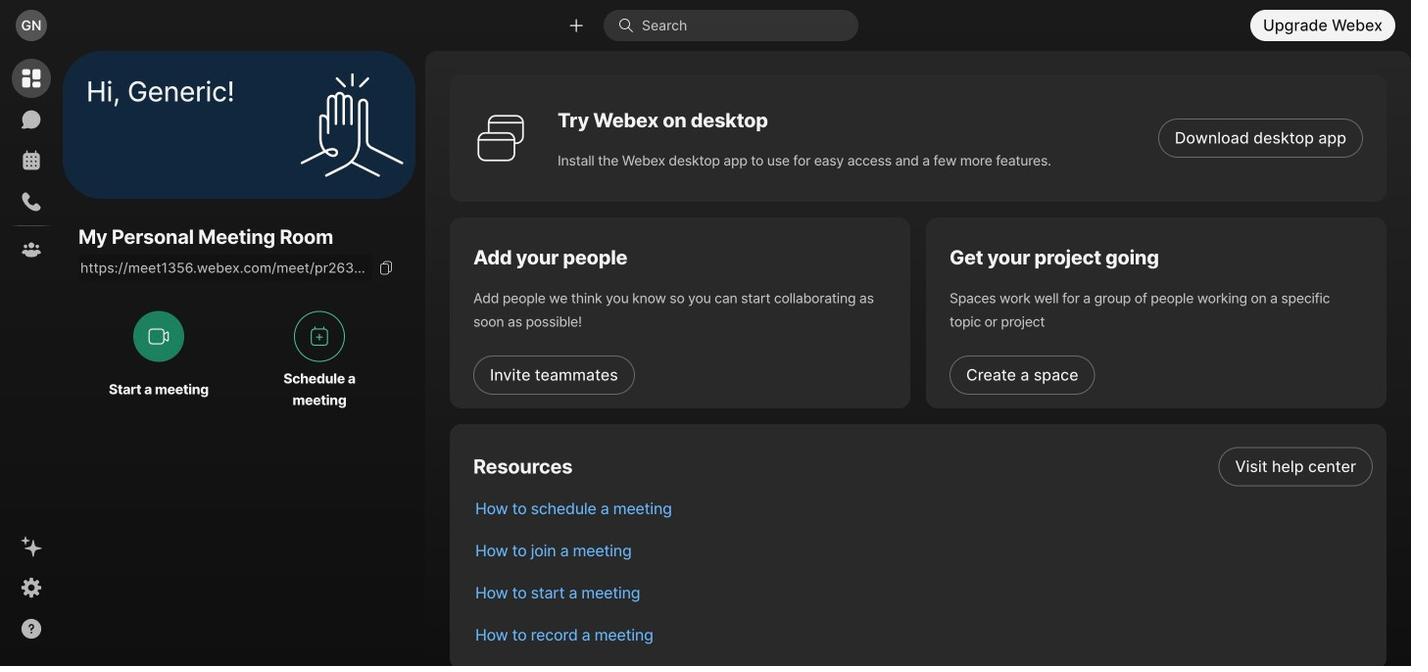 Task type: describe. For each thing, give the bounding box(es) containing it.
two hands high fiving image
[[293, 66, 411, 184]]

3 list item from the top
[[460, 530, 1387, 573]]



Task type: vqa. For each thing, say whether or not it's contained in the screenshot.
4th list item from the top of the page
yes



Task type: locate. For each thing, give the bounding box(es) containing it.
None text field
[[78, 254, 373, 282]]

navigation
[[0, 51, 63, 667]]

4 list item from the top
[[460, 573, 1387, 615]]

1 list item from the top
[[460, 446, 1387, 488]]

webex tab list
[[12, 59, 51, 270]]

list item
[[460, 446, 1387, 488], [460, 488, 1387, 530], [460, 530, 1387, 573], [460, 573, 1387, 615], [460, 615, 1387, 657]]

5 list item from the top
[[460, 615, 1387, 657]]

2 list item from the top
[[460, 488, 1387, 530]]



